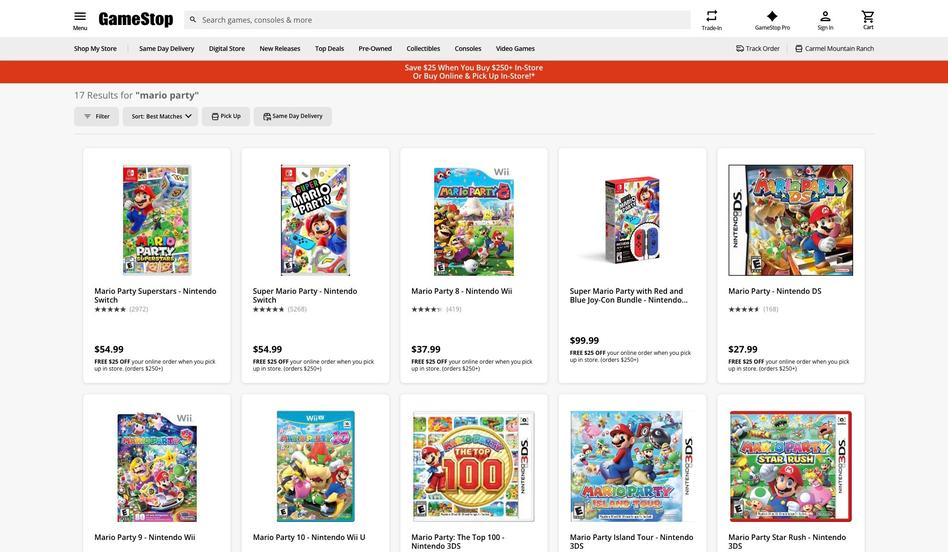 Task type: describe. For each thing, give the bounding box(es) containing it.
gamestop image
[[99, 11, 173, 29]]



Task type: vqa. For each thing, say whether or not it's contained in the screenshot.
Pathless on the right of the page
no



Task type: locate. For each thing, give the bounding box(es) containing it.
Search games, consoles & more search field
[[202, 11, 675, 29]]

None search field
[[184, 11, 691, 29]]

gamestop pro icon image
[[767, 11, 779, 22]]



